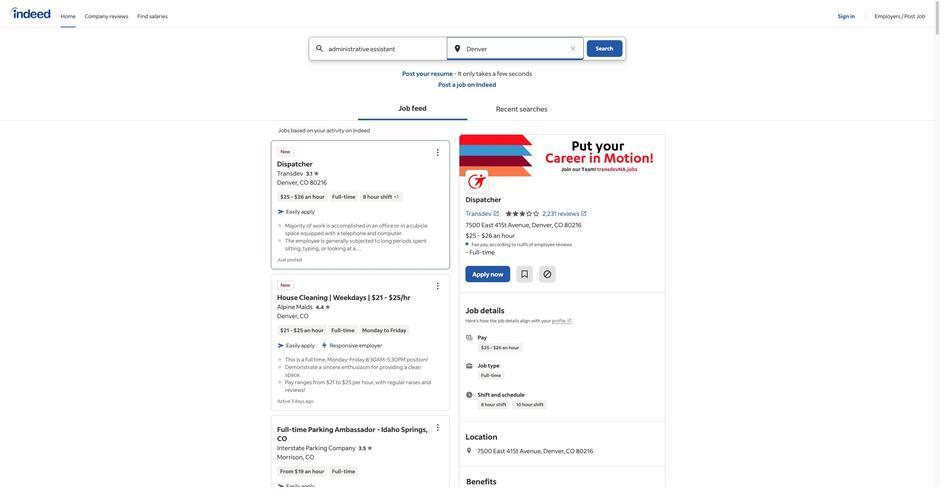 Task type: locate. For each thing, give the bounding box(es) containing it.
Edit location text field
[[466, 37, 566, 60]]

job actions for house cleaning | weekdays | $21 - $25/hr is collapsed image
[[434, 282, 443, 291]]

3.1 out of 5 stars image
[[506, 209, 540, 218]]

transdev (opens in a new tab) image
[[493, 211, 500, 217]]

4.4 out of five stars rating image
[[316, 304, 330, 311]]

job actions for full-time parking ambassador - idaho springs, co is collapsed image
[[434, 423, 443, 432]]

transdev logo image
[[460, 135, 665, 177], [466, 170, 489, 193]]

main content
[[0, 37, 935, 488]]

3.5 out of five stars rating image
[[359, 445, 372, 452]]

tab list
[[0, 98, 935, 121]]

None search field
[[303, 37, 632, 69]]

not interested image
[[543, 270, 552, 279]]



Task type: vqa. For each thing, say whether or not it's contained in the screenshot.
Search Suggestions list box
no



Task type: describe. For each thing, give the bounding box(es) containing it.
job actions for dispatcher is collapsed image
[[434, 148, 443, 157]]

3.1 out of five stars rating image
[[306, 170, 319, 177]]

clear location input image
[[570, 45, 577, 52]]

job preferences (opens in a new window) image
[[568, 319, 572, 323]]

3.1 out of 5 stars. link to 2,231 reviews company ratings (opens in a new tab) image
[[581, 211, 587, 217]]

search: Job title, keywords, or company text field
[[327, 37, 434, 60]]

save this job image
[[520, 270, 530, 279]]



